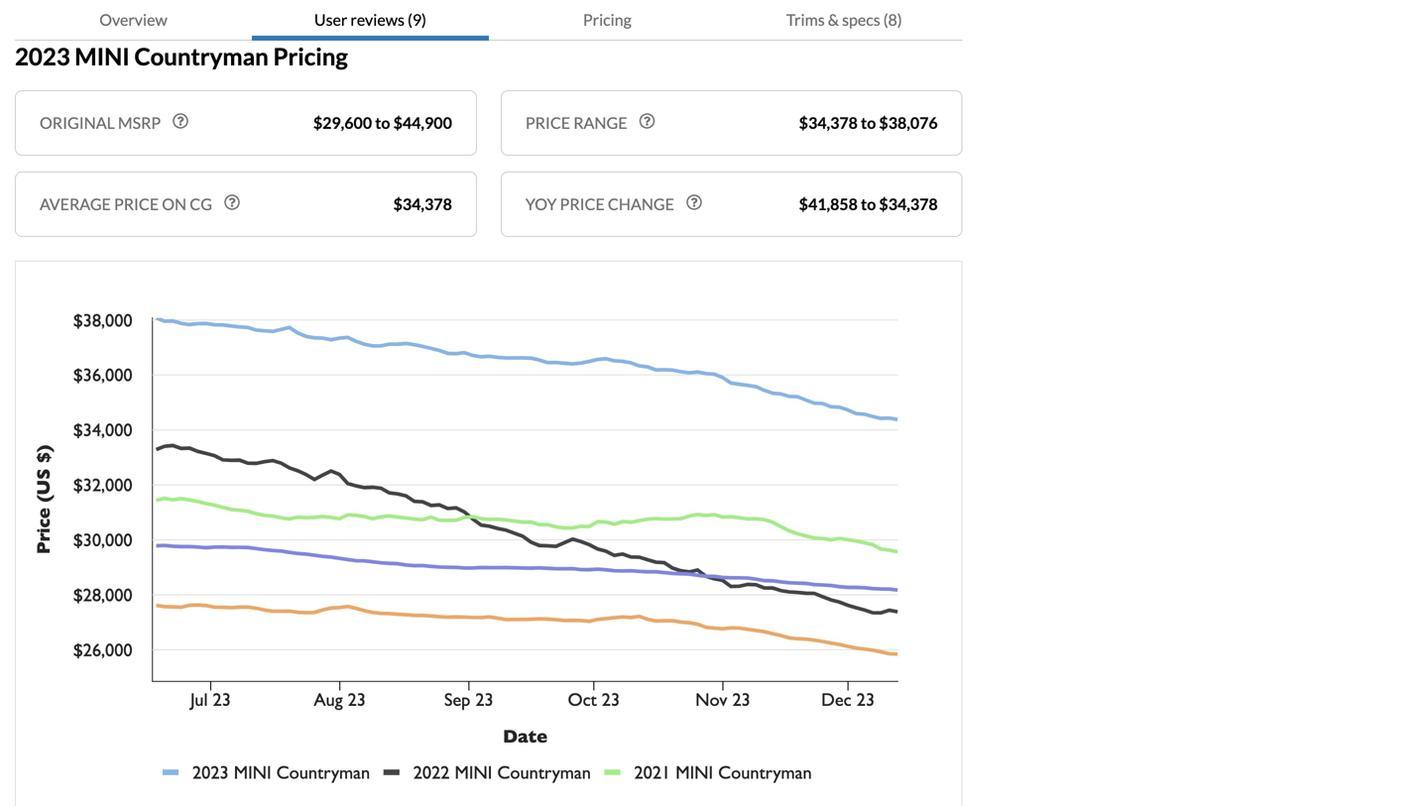 Task type: vqa. For each thing, say whether or not it's contained in the screenshot.
Average price on CG question circle image
yes



Task type: describe. For each thing, give the bounding box(es) containing it.
to for $41,858
[[861, 194, 876, 214]]

reviews
[[351, 10, 405, 29]]

original
[[40, 113, 115, 132]]

$41,858 to $34,378
[[799, 194, 938, 214]]

trims
[[786, 10, 825, 29]]

pricing tab
[[489, 0, 726, 41]]

0 horizontal spatial pricing
[[273, 42, 348, 71]]

to for $34,378
[[861, 113, 876, 132]]

$34,378 to $38,076
[[799, 113, 938, 132]]

price for average
[[114, 194, 159, 214]]

yoy price change
[[526, 194, 674, 214]]

price
[[526, 113, 570, 132]]

question circle image for yoy price change
[[686, 194, 702, 210]]

$34,378 for $34,378
[[393, 194, 452, 214]]

$44,900
[[393, 113, 452, 132]]

$29,600
[[313, 113, 372, 132]]

specs
[[842, 10, 880, 29]]

price for yoy
[[560, 194, 605, 214]]

range
[[574, 113, 627, 132]]

(9)
[[408, 10, 426, 29]]

user reviews (9) tab
[[252, 0, 489, 41]]



Task type: locate. For each thing, give the bounding box(es) containing it.
1 horizontal spatial question circle image
[[639, 113, 655, 129]]

pricing inside pricing tab
[[583, 10, 632, 29]]

question circle image right msrp
[[173, 113, 189, 129]]

to left $38,076
[[861, 113, 876, 132]]

price
[[114, 194, 159, 214], [560, 194, 605, 214]]

question circle image
[[173, 113, 189, 129], [639, 113, 655, 129], [686, 194, 702, 210]]

0 horizontal spatial $34,378
[[393, 194, 452, 214]]

0 horizontal spatial question circle image
[[173, 113, 189, 129]]

pricing
[[583, 10, 632, 29], [273, 42, 348, 71]]

to right $29,600 on the left top of the page
[[375, 113, 390, 132]]

user
[[314, 10, 348, 29]]

0 vertical spatial pricing
[[583, 10, 632, 29]]

$34,378 down $44,900
[[393, 194, 452, 214]]

msrp
[[118, 113, 161, 132]]

$34,378
[[799, 113, 858, 132], [393, 194, 452, 214], [879, 194, 938, 214]]

question circle image for original msrp
[[173, 113, 189, 129]]

question circle image right change
[[686, 194, 702, 210]]

(8)
[[884, 10, 902, 29]]

trims & specs (8) tab
[[726, 0, 963, 41]]

0 horizontal spatial price
[[114, 194, 159, 214]]

tab list
[[15, 0, 963, 41]]

yoy
[[526, 194, 557, 214]]

price left the on
[[114, 194, 159, 214]]

average price on cg
[[40, 194, 212, 214]]

price range
[[526, 113, 627, 132]]

1 horizontal spatial $34,378
[[799, 113, 858, 132]]

1 horizontal spatial pricing
[[583, 10, 632, 29]]

tab list containing overview
[[15, 0, 963, 41]]

question circle image
[[224, 194, 240, 210]]

2 horizontal spatial question circle image
[[686, 194, 702, 210]]

1 vertical spatial pricing
[[273, 42, 348, 71]]

question circle image right range
[[639, 113, 655, 129]]

&
[[828, 10, 839, 29]]

2 horizontal spatial $34,378
[[879, 194, 938, 214]]

2023 mini countryman pricing
[[15, 42, 348, 71]]

price right 'yoy'
[[560, 194, 605, 214]]

to for $29,600
[[375, 113, 390, 132]]

user reviews (9)
[[314, 10, 426, 29]]

original msrp
[[40, 113, 161, 132]]

$29,600 to $44,900
[[313, 113, 452, 132]]

$38,076
[[879, 113, 938, 132]]

question circle image for price range
[[639, 113, 655, 129]]

2023
[[15, 42, 70, 71]]

1 price from the left
[[114, 194, 159, 214]]

mini
[[75, 42, 130, 71]]

$34,378 for $34,378 to $38,076
[[799, 113, 858, 132]]

to
[[375, 113, 390, 132], [861, 113, 876, 132], [861, 194, 876, 214]]

on
[[162, 194, 187, 214]]

change
[[608, 194, 674, 214]]

to right $41,858
[[861, 194, 876, 214]]

overview
[[99, 10, 167, 29]]

2 price from the left
[[560, 194, 605, 214]]

$34,378 left $38,076
[[799, 113, 858, 132]]

$34,378 right $41,858
[[879, 194, 938, 214]]

cg
[[190, 194, 212, 214]]

trims & specs (8)
[[786, 10, 902, 29]]

1 horizontal spatial price
[[560, 194, 605, 214]]

$41,858
[[799, 194, 858, 214]]

average
[[40, 194, 111, 214]]

countryman
[[134, 42, 269, 71]]

overview tab
[[15, 0, 252, 41]]



